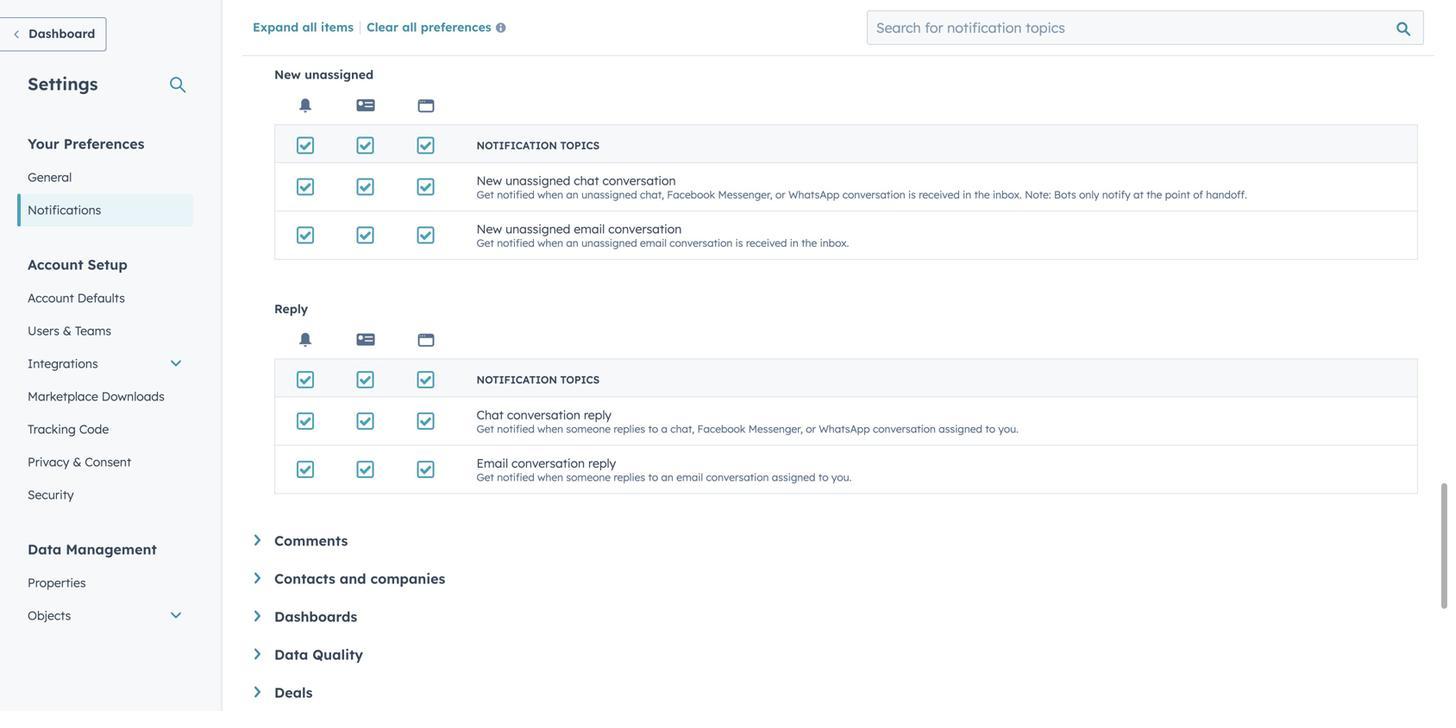 Task type: locate. For each thing, give the bounding box(es) containing it.
data up properties
[[28, 541, 62, 558]]

2 topics from the top
[[560, 373, 600, 386]]

is inside new unassigned chat conversation get notified when an unassigned chat, facebook messenger, or whatsapp conversation is received in the inbox. note: bots only notify at the point of handoff.
[[909, 188, 916, 201]]

contacts
[[274, 570, 336, 587]]

new inside new unassigned chat conversation get notified when an unassigned chat, facebook messenger, or whatsapp conversation is received in the inbox. note: bots only notify at the point of handoff.
[[477, 173, 502, 188]]

2 vertical spatial new
[[477, 221, 502, 236]]

notify
[[1103, 188, 1131, 201]]

received
[[919, 188, 960, 201], [746, 236, 787, 249]]

account
[[28, 256, 83, 273], [28, 290, 74, 306]]

deals button
[[255, 684, 1419, 701]]

a
[[566, 2, 573, 15], [662, 422, 668, 435]]

2 get from the top
[[477, 188, 494, 201]]

&
[[63, 323, 72, 338], [73, 454, 81, 469]]

4 notified from the top
[[497, 422, 535, 435]]

1 vertical spatial notification
[[477, 373, 557, 386]]

1 horizontal spatial all
[[402, 19, 417, 34]]

caret image left data quality
[[255, 649, 261, 660]]

data up the deals
[[274, 646, 308, 663]]

0 horizontal spatial data
[[28, 541, 62, 558]]

caret image inside contacts and companies dropdown button
[[255, 573, 261, 584]]

1 vertical spatial notification topics
[[477, 373, 600, 386]]

notification for conversation
[[477, 373, 557, 386]]

all inside button
[[402, 19, 417, 34]]

of
[[1194, 188, 1204, 201]]

2 vertical spatial caret image
[[255, 649, 261, 660]]

0 vertical spatial chat,
[[640, 188, 664, 201]]

1 horizontal spatial a
[[662, 422, 668, 435]]

1 notification topics from the top
[[477, 139, 600, 152]]

your preferences element
[[17, 134, 193, 227]]

get
[[477, 2, 494, 15], [477, 188, 494, 201], [477, 236, 494, 249], [477, 422, 494, 435], [477, 471, 494, 484]]

marketplace
[[28, 389, 98, 404]]

chat,
[[640, 188, 664, 201], [671, 422, 695, 435]]

replies for chat conversation reply
[[614, 422, 646, 435]]

0 horizontal spatial received
[[746, 236, 787, 249]]

0 vertical spatial inbox.
[[993, 188, 1022, 201]]

5 when from the top
[[538, 471, 564, 484]]

point
[[1166, 188, 1191, 201]]

caret image
[[255, 535, 261, 546], [255, 611, 261, 622], [255, 649, 261, 660]]

chat, up the email conversation reply get notified when someone replies to an email conversation assigned to you.
[[671, 422, 695, 435]]

1 replies from the top
[[614, 422, 646, 435]]

& right privacy
[[73, 454, 81, 469]]

1 horizontal spatial the
[[975, 188, 990, 201]]

1 vertical spatial inbox.
[[820, 236, 850, 249]]

whatsapp inside chat conversation reply get notified when someone replies to a chat, facebook messenger, or whatsapp conversation assigned to you.
[[819, 422, 870, 435]]

0 vertical spatial caret image
[[255, 535, 261, 546]]

0 vertical spatial replies
[[614, 422, 646, 435]]

a inside chat conversation reply get notified when someone replies to a chat, facebook messenger, or whatsapp conversation assigned to you.
[[662, 422, 668, 435]]

inbox. down new unassigned chat conversation get notified when an unassigned chat, facebook messenger, or whatsapp conversation is received in the inbox. note: bots only notify at the point of handoff.
[[820, 236, 850, 249]]

1 vertical spatial or
[[776, 188, 786, 201]]

2 replies from the top
[[614, 471, 646, 484]]

received inside new unassigned chat conversation get notified when an unassigned chat, facebook messenger, or whatsapp conversation is received in the inbox. note: bots only notify at the point of handoff.
[[919, 188, 960, 201]]

data for data quality
[[274, 646, 308, 663]]

0 vertical spatial reply
[[584, 407, 612, 422]]

when inside chat conversation reply get notified when someone replies to a chat, facebook messenger, or whatsapp conversation assigned to you.
[[538, 422, 564, 435]]

1 horizontal spatial chat,
[[671, 422, 695, 435]]

email inside the email conversation reply get notified when someone replies to an email conversation assigned to you.
[[677, 471, 703, 484]]

1 vertical spatial account
[[28, 290, 74, 306]]

2 caret image from the top
[[255, 687, 261, 698]]

1 vertical spatial messenger,
[[749, 422, 803, 435]]

4 get from the top
[[477, 422, 494, 435]]

1 vertical spatial someone
[[566, 471, 611, 484]]

1 vertical spatial caret image
[[255, 687, 261, 698]]

unassigned for new unassigned
[[305, 67, 374, 82]]

facebook up "new unassigned email conversation get notified when an unassigned email conversation is received in the inbox." at the top of the page
[[667, 188, 716, 201]]

a up the email conversation reply get notified when someone replies to an email conversation assigned to you.
[[662, 422, 668, 435]]

caret image inside deals dropdown button
[[255, 687, 261, 698]]

companies
[[371, 570, 446, 587]]

3 notified from the top
[[497, 236, 535, 249]]

1 horizontal spatial data
[[274, 646, 308, 663]]

2 vertical spatial or
[[806, 422, 816, 435]]

reply
[[274, 301, 308, 316]]

new for new unassigned email conversation get notified when an unassigned email conversation is received in the inbox.
[[477, 221, 502, 236]]

replies inside the email conversation reply get notified when someone replies to an email conversation assigned to you.
[[614, 471, 646, 484]]

in inside "new unassigned email conversation get notified when an unassigned email conversation is received in the inbox."
[[790, 236, 799, 249]]

0 vertical spatial you.
[[999, 422, 1019, 435]]

1 horizontal spatial you.
[[999, 422, 1019, 435]]

an inside the email conversation reply get notified when someone replies to an email conversation assigned to you.
[[662, 471, 674, 484]]

caret image left the deals
[[255, 687, 261, 698]]

notified inside "new unassigned email conversation get notified when an unassigned email conversation is received in the inbox."
[[497, 236, 535, 249]]

notification for unassigned
[[477, 139, 557, 152]]

privacy & consent link
[[17, 446, 193, 479]]

when
[[538, 2, 564, 15], [538, 188, 564, 201], [538, 236, 564, 249], [538, 422, 564, 435], [538, 471, 564, 484]]

chat
[[908, 2, 930, 15], [574, 173, 599, 188]]

clear all preferences button
[[367, 18, 513, 39]]

1 notification from the top
[[477, 139, 557, 152]]

2 notification topics from the top
[[477, 373, 600, 386]]

0 vertical spatial &
[[63, 323, 72, 338]]

& for privacy
[[73, 454, 81, 469]]

reply inside chat conversation reply get notified when someone replies to a chat, facebook messenger, or whatsapp conversation assigned to you.
[[584, 407, 612, 422]]

someone inside the email conversation reply get notified when someone replies to an email conversation assigned to you.
[[566, 471, 611, 484]]

caret image left contacts
[[255, 573, 261, 584]]

account for account defaults
[[28, 290, 74, 306]]

1 all from the left
[[302, 19, 317, 34]]

0 horizontal spatial a
[[566, 2, 573, 15]]

1 vertical spatial caret image
[[255, 611, 261, 622]]

3 get from the top
[[477, 236, 494, 249]]

assigned inside chat conversation reply get notified when someone replies to a chat, facebook messenger, or whatsapp conversation assigned to you.
[[939, 422, 983, 435]]

0 horizontal spatial chat
[[574, 173, 599, 188]]

expand all items
[[253, 19, 354, 34]]

0 vertical spatial new
[[274, 67, 301, 82]]

new unassigned chat conversation get notified when an unassigned chat, facebook messenger, or whatsapp conversation is received in the inbox. note: bots only notify at the point of handoff.
[[477, 173, 1248, 201]]

quality
[[313, 646, 363, 663]]

1 horizontal spatial or
[[806, 422, 816, 435]]

5 get from the top
[[477, 471, 494, 484]]

someone for chat conversation reply
[[566, 422, 611, 435]]

0 vertical spatial is
[[909, 188, 916, 201]]

1 horizontal spatial inbox.
[[993, 188, 1022, 201]]

caret image for data quality
[[255, 649, 261, 660]]

1 horizontal spatial is
[[909, 188, 916, 201]]

assigned
[[939, 422, 983, 435], [772, 471, 816, 484]]

1 horizontal spatial received
[[919, 188, 960, 201]]

reply
[[584, 407, 612, 422], [589, 455, 616, 471]]

users
[[28, 323, 60, 338]]

1 vertical spatial a
[[662, 422, 668, 435]]

notification topics
[[477, 139, 600, 152], [477, 373, 600, 386]]

2 all from the left
[[402, 19, 417, 34]]

@mentions
[[630, 2, 685, 15]]

0 horizontal spatial you.
[[832, 471, 852, 484]]

someone inside chat conversation reply get notified when someone replies to a chat, facebook messenger, or whatsapp conversation assigned to you.
[[566, 422, 611, 435]]

1 vertical spatial in
[[963, 188, 972, 201]]

you
[[688, 2, 705, 15]]

caret image for dashboards
[[255, 611, 261, 622]]

get inside new unassigned chat conversation get notified when an unassigned chat, facebook messenger, or whatsapp conversation is received in the inbox. note: bots only notify at the point of handoff.
[[477, 188, 494, 201]]

0 vertical spatial whatsapp
[[789, 188, 840, 201]]

deals
[[274, 684, 313, 701]]

0 horizontal spatial all
[[302, 19, 317, 34]]

new unassigned
[[274, 67, 374, 82]]

all left items
[[302, 19, 317, 34]]

1 vertical spatial assigned
[[772, 471, 816, 484]]

0 vertical spatial topics
[[560, 139, 600, 152]]

notification
[[477, 139, 557, 152], [477, 373, 557, 386]]

caret image inside comments dropdown button
[[255, 535, 261, 546]]

2 account from the top
[[28, 290, 74, 306]]

0 horizontal spatial &
[[63, 323, 72, 338]]

0 vertical spatial notification topics
[[477, 139, 600, 152]]

3 caret image from the top
[[255, 649, 261, 660]]

or
[[895, 2, 905, 15], [776, 188, 786, 201], [806, 422, 816, 435]]

someone for email conversation reply
[[566, 471, 611, 484]]

2 horizontal spatial or
[[895, 2, 905, 15]]

1 caret image from the top
[[255, 535, 261, 546]]

whatsapp
[[789, 188, 840, 201], [819, 422, 870, 435]]

data
[[28, 541, 62, 558], [274, 646, 308, 663]]

preferences
[[64, 135, 144, 152]]

conversation
[[603, 173, 676, 188], [843, 188, 906, 201], [609, 221, 682, 236], [670, 236, 733, 249], [507, 407, 581, 422], [873, 422, 936, 435], [512, 455, 585, 471], [706, 471, 769, 484]]

reply for email conversation reply
[[589, 455, 616, 471]]

someone
[[566, 422, 611, 435], [566, 471, 611, 484]]

unassigned
[[305, 67, 374, 82], [506, 173, 571, 188], [582, 188, 638, 201], [506, 221, 571, 236], [582, 236, 638, 249]]

reply inside the email conversation reply get notified when someone replies to an email conversation assigned to you.
[[589, 455, 616, 471]]

inbox. inside "new unassigned email conversation get notified when an unassigned email conversation is received in the inbox."
[[820, 236, 850, 249]]

2 horizontal spatial the
[[1147, 188, 1163, 201]]

1 vertical spatial chat,
[[671, 422, 695, 435]]

clear all preferences
[[367, 19, 492, 34]]

chat, up "new unassigned email conversation get notified when an unassigned email conversation is received in the inbox." at the top of the page
[[640, 188, 664, 201]]

dashboard
[[28, 26, 95, 41]]

caret image left the comments
[[255, 535, 261, 546]]

when inside the email conversation reply get notified when someone replies to an email conversation assigned to you.
[[538, 471, 564, 484]]

1 vertical spatial received
[[746, 236, 787, 249]]

1 topics from the top
[[560, 139, 600, 152]]

2 vertical spatial in
[[790, 236, 799, 249]]

1 vertical spatial facebook
[[698, 422, 746, 435]]

2 when from the top
[[538, 188, 564, 201]]

1 vertical spatial whatsapp
[[819, 422, 870, 435]]

get inside chat conversation reply get notified when someone replies to a chat, facebook messenger, or whatsapp conversation assigned to you.
[[477, 422, 494, 435]]

in inside new unassigned chat conversation get notified when an unassigned chat, facebook messenger, or whatsapp conversation is received in the inbox. note: bots only notify at the point of handoff.
[[963, 188, 972, 201]]

or inside chat conversation reply get notified when someone replies to a chat, facebook messenger, or whatsapp conversation assigned to you.
[[806, 422, 816, 435]]

caret image inside dashboards dropdown button
[[255, 611, 261, 622]]

0 vertical spatial facebook
[[667, 188, 716, 201]]

you. inside the email conversation reply get notified when someone replies to an email conversation assigned to you.
[[832, 471, 852, 484]]

2 notified from the top
[[497, 188, 535, 201]]

0 horizontal spatial is
[[736, 236, 743, 249]]

2 horizontal spatial in
[[963, 188, 972, 201]]

in
[[708, 2, 717, 15], [963, 188, 972, 201], [790, 236, 799, 249]]

& right users
[[63, 323, 72, 338]]

dashboards
[[274, 608, 357, 625]]

all
[[302, 19, 317, 34], [402, 19, 417, 34]]

email conversation reply get notified when someone replies to an email conversation assigned to you.
[[477, 455, 852, 484]]

the left note:
[[975, 188, 990, 201]]

marketplace downloads
[[28, 389, 165, 404]]

handoff.
[[1207, 188, 1248, 201]]

caret image
[[255, 573, 261, 584], [255, 687, 261, 698]]

notified inside new unassigned chat conversation get notified when an unassigned chat, facebook messenger, or whatsapp conversation is received in the inbox. note: bots only notify at the point of handoff.
[[497, 188, 535, 201]]

1 someone from the top
[[566, 422, 611, 435]]

1 caret image from the top
[[255, 573, 261, 584]]

1 vertical spatial reply
[[589, 455, 616, 471]]

0 vertical spatial messenger,
[[718, 188, 773, 201]]

notifications
[[28, 202, 101, 217]]

security
[[28, 487, 74, 502]]

expand
[[253, 19, 299, 34]]

data management
[[28, 541, 157, 558]]

0 horizontal spatial or
[[776, 188, 786, 201]]

1 vertical spatial is
[[736, 236, 743, 249]]

0 vertical spatial in
[[708, 2, 717, 15]]

the right at
[[1147, 188, 1163, 201]]

caret image left dashboards
[[255, 611, 261, 622]]

inbox. inside new unassigned chat conversation get notified when an unassigned chat, facebook messenger, or whatsapp conversation is received in the inbox. note: bots only notify at the point of handoff.
[[993, 188, 1022, 201]]

0 horizontal spatial inbox.
[[820, 236, 850, 249]]

account up users
[[28, 290, 74, 306]]

caret image inside data quality dropdown button
[[255, 649, 261, 660]]

and
[[340, 570, 366, 587]]

users & teams link
[[17, 315, 193, 347]]

0 vertical spatial assigned
[[939, 422, 983, 435]]

0 vertical spatial notification
[[477, 139, 557, 152]]

account up account defaults
[[28, 256, 83, 273]]

the down new unassigned chat conversation get notified when an unassigned chat, facebook messenger, or whatsapp conversation is received in the inbox. note: bots only notify at the point of handoff.
[[802, 236, 818, 249]]

email
[[865, 2, 892, 15], [574, 221, 605, 236], [640, 236, 667, 249], [677, 471, 703, 484]]

1 vertical spatial topics
[[560, 373, 600, 386]]

consent
[[85, 454, 131, 469]]

teams
[[75, 323, 111, 338]]

facebook inside new unassigned chat conversation get notified when an unassigned chat, facebook messenger, or whatsapp conversation is received in the inbox. note: bots only notify at the point of handoff.
[[667, 188, 716, 201]]

inbox. left note:
[[993, 188, 1022, 201]]

all right clear
[[402, 19, 417, 34]]

all for clear
[[402, 19, 417, 34]]

the inside "new unassigned email conversation get notified when an unassigned email conversation is received in the inbox."
[[802, 236, 818, 249]]

data quality button
[[255, 646, 1419, 663]]

0 vertical spatial someone
[[566, 422, 611, 435]]

0 vertical spatial data
[[28, 541, 62, 558]]

comments
[[274, 532, 348, 549]]

to
[[649, 422, 659, 435], [986, 422, 996, 435], [649, 471, 659, 484], [819, 471, 829, 484]]

notified inside chat conversation reply get notified when someone replies to a chat, facebook messenger, or whatsapp conversation assigned to you.
[[497, 422, 535, 435]]

0 horizontal spatial assigned
[[772, 471, 816, 484]]

5 notified from the top
[[497, 471, 535, 484]]

0 horizontal spatial in
[[708, 2, 717, 15]]

0 horizontal spatial chat,
[[640, 188, 664, 201]]

1 horizontal spatial assigned
[[939, 422, 983, 435]]

account setup element
[[17, 255, 193, 511]]

new inside "new unassigned email conversation get notified when an unassigned email conversation is received in the inbox."
[[477, 221, 502, 236]]

2 someone from the top
[[566, 471, 611, 484]]

facebook up the email conversation reply get notified when someone replies to an email conversation assigned to you.
[[698, 422, 746, 435]]

replies inside chat conversation reply get notified when someone replies to a chat, facebook messenger, or whatsapp conversation assigned to you.
[[614, 422, 646, 435]]

unassigned for new unassigned email conversation get notified when an unassigned email conversation is received in the inbox.
[[506, 221, 571, 236]]

2 notification from the top
[[477, 373, 557, 386]]

1 horizontal spatial in
[[790, 236, 799, 249]]

account setup
[[28, 256, 128, 273]]

2 caret image from the top
[[255, 611, 261, 622]]

notified inside the email conversation reply get notified when someone replies to an email conversation assigned to you.
[[497, 471, 535, 484]]

1 horizontal spatial chat
[[908, 2, 930, 15]]

users & teams
[[28, 323, 111, 338]]

0 horizontal spatial the
[[802, 236, 818, 249]]

1 vertical spatial you.
[[832, 471, 852, 484]]

1 horizontal spatial &
[[73, 454, 81, 469]]

inbox.
[[993, 188, 1022, 201], [820, 236, 850, 249]]

1 vertical spatial new
[[477, 173, 502, 188]]

a left teammate
[[566, 2, 573, 15]]

0 vertical spatial a
[[566, 2, 573, 15]]

4 when from the top
[[538, 422, 564, 435]]

0 vertical spatial account
[[28, 256, 83, 273]]

0 vertical spatial caret image
[[255, 573, 261, 584]]

0 vertical spatial received
[[919, 188, 960, 201]]

facebook
[[667, 188, 716, 201], [698, 422, 746, 435]]

3 when from the top
[[538, 236, 564, 249]]

1 vertical spatial replies
[[614, 471, 646, 484]]

chat inside new unassigned chat conversation get notified when an unassigned chat, facebook messenger, or whatsapp conversation is received in the inbox. note: bots only notify at the point of handoff.
[[574, 173, 599, 188]]

topics
[[560, 139, 600, 152], [560, 373, 600, 386]]

1 account from the top
[[28, 256, 83, 273]]

1 vertical spatial chat
[[574, 173, 599, 188]]

notifications link
[[17, 194, 193, 227]]

1 vertical spatial data
[[274, 646, 308, 663]]

replies
[[614, 422, 646, 435], [614, 471, 646, 484]]

1 vertical spatial &
[[73, 454, 81, 469]]

you. inside chat conversation reply get notified when someone replies to a chat, facebook messenger, or whatsapp conversation assigned to you.
[[999, 422, 1019, 435]]

your preferences
[[28, 135, 144, 152]]

the
[[975, 188, 990, 201], [1147, 188, 1163, 201], [802, 236, 818, 249]]



Task type: describe. For each thing, give the bounding box(es) containing it.
tracking code link
[[17, 413, 193, 446]]

chat conversation reply get notified when someone replies to a chat, facebook messenger, or whatsapp conversation assigned to you.
[[477, 407, 1019, 435]]

general
[[28, 170, 72, 185]]

security link
[[17, 479, 193, 511]]

account defaults
[[28, 290, 125, 306]]

chat, inside new unassigned chat conversation get notified when an unassigned chat, facebook messenger, or whatsapp conversation is received in the inbox. note: bots only notify at the point of handoff.
[[640, 188, 664, 201]]

get inside the email conversation reply get notified when someone replies to an email conversation assigned to you.
[[477, 471, 494, 484]]

new unassigned email conversation get notified when an unassigned email conversation is received in the inbox.
[[477, 221, 850, 249]]

caret image for comments
[[255, 535, 261, 546]]

properties
[[28, 575, 86, 590]]

facebook inside chat conversation reply get notified when someone replies to a chat, facebook messenger, or whatsapp conversation assigned to you.
[[698, 422, 746, 435]]

caret image for deals
[[255, 687, 261, 698]]

contacts and companies
[[274, 570, 446, 587]]

0 vertical spatial or
[[895, 2, 905, 15]]

new for new unassigned chat conversation get notified when an unassigned chat, facebook messenger, or whatsapp conversation is received in the inbox. note: bots only notify at the point of handoff.
[[477, 173, 502, 188]]

1 notified from the top
[[497, 2, 535, 15]]

tracking code
[[28, 422, 109, 437]]

general link
[[17, 161, 193, 194]]

at
[[1134, 188, 1144, 201]]

data management element
[[17, 540, 193, 698]]

0 vertical spatial chat
[[908, 2, 930, 15]]

data quality
[[274, 646, 363, 663]]

management
[[66, 541, 157, 558]]

preferences
[[421, 19, 492, 34]]

items
[[321, 19, 354, 34]]

tracking
[[28, 422, 76, 437]]

integrations button
[[17, 347, 193, 380]]

your
[[28, 135, 59, 152]]

dashboards button
[[255, 608, 1419, 625]]

received inside "new unassigned email conversation get notified when an unassigned email conversation is received in the inbox."
[[746, 236, 787, 249]]

an inside "new unassigned email conversation get notified when an unassigned email conversation is received in the inbox."
[[566, 236, 579, 249]]

when inside new unassigned chat conversation get notified when an unassigned chat, facebook messenger, or whatsapp conversation is received in the inbox. note: bots only notify at the point of handoff.
[[538, 188, 564, 201]]

teammate
[[576, 2, 627, 15]]

email
[[477, 455, 508, 471]]

get inside "new unassigned email conversation get notified when an unassigned email conversation is received in the inbox."
[[477, 236, 494, 249]]

contacts and companies button
[[255, 570, 1419, 587]]

dashboard link
[[0, 17, 106, 51]]

data for data management
[[28, 541, 62, 558]]

reply for chat conversation reply
[[584, 407, 612, 422]]

replies for email conversation reply
[[614, 471, 646, 484]]

marketplace downloads link
[[17, 380, 193, 413]]

bots
[[1055, 188, 1077, 201]]

note:
[[1025, 188, 1052, 201]]

messenger, inside chat conversation reply get notified when someone replies to a chat, facebook messenger, or whatsapp conversation assigned to you.
[[749, 422, 803, 435]]

integrations
[[28, 356, 98, 371]]

is inside "new unassigned email conversation get notified when an unassigned email conversation is received in the inbox."
[[736, 236, 743, 249]]

topics for reply
[[560, 373, 600, 386]]

an inside new unassigned chat conversation get notified when an unassigned chat, facebook messenger, or whatsapp conversation is received in the inbox. note: bots only notify at the point of handoff.
[[566, 188, 579, 201]]

& for users
[[63, 323, 72, 338]]

Search for notification topics search field
[[867, 10, 1425, 45]]

expand all items button
[[253, 19, 354, 34]]

caret image for contacts and companies
[[255, 573, 261, 584]]

settings
[[28, 73, 98, 95]]

whatsapp inside new unassigned chat conversation get notified when an unassigned chat, facebook messenger, or whatsapp conversation is received in the inbox. note: bots only notify at the point of handoff.
[[789, 188, 840, 201]]

or inside new unassigned chat conversation get notified when an unassigned chat, facebook messenger, or whatsapp conversation is received in the inbox. note: bots only notify at the point of handoff.
[[776, 188, 786, 201]]

objects
[[28, 608, 71, 623]]

topics for chat
[[560, 139, 600, 152]]

objects button
[[17, 599, 193, 632]]

properties link
[[17, 567, 193, 599]]

comments button
[[255, 532, 1419, 549]]

unassigned for new unassigned chat conversation get notified when an unassigned chat, facebook messenger, or whatsapp conversation is received in the inbox. note: bots only notify at the point of handoff.
[[506, 173, 571, 188]]

assigned inside the email conversation reply get notified when someone replies to an email conversation assigned to you.
[[772, 471, 816, 484]]

defaults
[[77, 290, 125, 306]]

account for account setup
[[28, 256, 83, 273]]

conversation.
[[933, 2, 998, 15]]

all for expand
[[302, 19, 317, 34]]

privacy
[[28, 454, 69, 469]]

new for new unassigned
[[274, 67, 301, 82]]

privacy & consent
[[28, 454, 131, 469]]

comment
[[775, 2, 821, 15]]

chat, inside chat conversation reply get notified when someone replies to a chat, facebook messenger, or whatsapp conversation assigned to you.
[[671, 422, 695, 435]]

clear
[[367, 19, 399, 34]]

account defaults link
[[17, 282, 193, 315]]

downloads
[[102, 389, 165, 404]]

internal
[[735, 2, 772, 15]]

only
[[1080, 188, 1100, 201]]

code
[[79, 422, 109, 437]]

chat
[[477, 407, 504, 422]]

from
[[824, 2, 847, 15]]

notification topics for conversation
[[477, 373, 600, 386]]

notification topics for unassigned
[[477, 139, 600, 152]]

messenger, inside new unassigned chat conversation get notified when an unassigned chat, facebook messenger, or whatsapp conversation is received in the inbox. note: bots only notify at the point of handoff.
[[718, 188, 773, 201]]

1 when from the top
[[538, 2, 564, 15]]

when inside "new unassigned email conversation get notified when an unassigned email conversation is received in the inbox."
[[538, 236, 564, 249]]

get notified when a teammate @mentions you in an internal comment from an email or chat conversation.
[[477, 2, 998, 15]]

1 get from the top
[[477, 2, 494, 15]]

setup
[[88, 256, 128, 273]]



Task type: vqa. For each thing, say whether or not it's contained in the screenshot.
the rightmost Settings button
no



